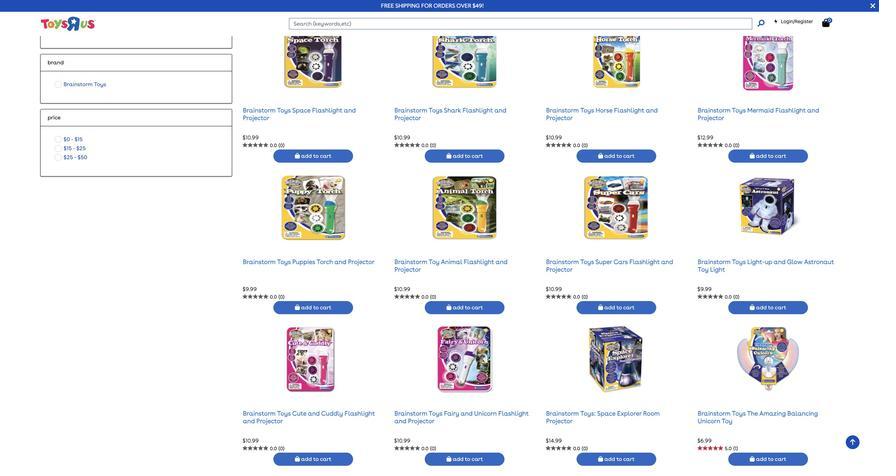 Task type: locate. For each thing, give the bounding box(es) containing it.
horse
[[596, 107, 613, 114]]

0 vertical spatial $15
[[75, 136, 83, 143]]

0.0 for brainstorm toys space flashlight and projector
[[270, 143, 277, 148]]

shopping bag image for brainstorm toys super cars flashlight and projector
[[598, 305, 603, 310]]

shipping
[[395, 2, 420, 9]]

cart for brainstorm toys shark flashlight and projector
[[472, 153, 483, 159]]

None search field
[[289, 18, 764, 29]]

shark
[[444, 107, 461, 114]]

(0) for brainstorm toys cute and cuddly flashlight and projector
[[279, 446, 285, 452]]

toys inside brainstorm toys fairy and unicorn flashlight and projector
[[429, 410, 443, 418]]

1 vertical spatial years
[[73, 26, 88, 33]]

add to cart for brainstorm toys the amazing balancing unicorn toy
[[755, 456, 787, 463]]

brainstorm for brainstorm toys super cars flashlight and projector
[[546, 259, 579, 266]]

add for brainstorm toys light-up and glow astronaut toy light
[[756, 305, 767, 311]]

unicorn inside brainstorm toys fairy and unicorn flashlight and projector
[[474, 410, 497, 418]]

1 horizontal spatial toy
[[698, 266, 709, 273]]

0 horizontal spatial $15
[[64, 145, 72, 152]]

add
[[453, 1, 464, 8], [301, 153, 312, 159], [453, 153, 464, 159], [605, 153, 615, 159], [756, 153, 767, 159], [301, 305, 312, 311], [453, 305, 464, 311], [605, 305, 615, 311], [756, 305, 767, 311], [301, 456, 312, 463], [453, 456, 464, 463], [605, 456, 615, 463], [756, 456, 767, 463]]

toy up 5.0
[[722, 418, 733, 425]]

$0
[[64, 136, 70, 143]]

balancing
[[788, 410, 818, 418]]

$49!
[[473, 2, 484, 9]]

projector inside brainstorm toys: space explorer room projector
[[546, 418, 573, 425]]

0 horizontal spatial toy
[[429, 259, 440, 266]]

and inside the brainstorm toys mermaid flashlight and projector
[[808, 107, 819, 114]]

$25 - $50
[[64, 154, 87, 161]]

cuddly
[[321, 410, 343, 418]]

toys inside brainstorm toys light-up and glow astronaut toy light
[[732, 259, 746, 266]]

toys inside brainstorm toys the amazing balancing unicorn toy
[[732, 410, 746, 418]]

brainstorm inside the brainstorm toys mermaid flashlight and projector
[[698, 107, 731, 114]]

toy left animal
[[429, 259, 440, 266]]

0.0 for brainstorm toys light-up and glow astronaut toy light
[[725, 295, 732, 300]]

brainstorm inside brainstorm toy animal flashlight and projector
[[395, 259, 427, 266]]

toys inside brainstorm toys cute and cuddly flashlight and projector
[[277, 410, 291, 418]]

brainstorm inside brainstorm toys cute and cuddly flashlight and projector
[[243, 410, 276, 418]]

projector inside the brainstorm toys mermaid flashlight and projector
[[698, 114, 725, 122]]

brainstorm
[[64, 81, 93, 88], [243, 107, 276, 114], [395, 107, 427, 114], [546, 107, 579, 114], [698, 107, 731, 114], [243, 259, 276, 266], [395, 259, 427, 266], [546, 259, 579, 266], [698, 259, 731, 266], [243, 410, 276, 418], [395, 410, 427, 418], [546, 410, 579, 418], [698, 410, 731, 418]]

brainstorm toys puppies torch and projector
[[243, 259, 375, 266]]

0 horizontal spatial $25
[[64, 154, 73, 161]]

add to cart
[[452, 1, 483, 8], [300, 153, 331, 159], [452, 153, 483, 159], [603, 153, 635, 159], [755, 153, 787, 159], [300, 305, 331, 311], [452, 305, 483, 311], [603, 305, 635, 311], [755, 305, 787, 311], [300, 456, 331, 463], [452, 456, 483, 463], [603, 456, 635, 463], [755, 456, 787, 463]]

add for brainstorm toys mermaid flashlight and projector
[[756, 153, 767, 159]]

brainstorm inside brainstorm toys light-up and glow astronaut toy light
[[698, 259, 731, 266]]

toys inside brainstorm toys super cars flashlight and projector
[[581, 259, 594, 266]]

to for brainstorm toys space flashlight and projector
[[313, 153, 319, 159]]

toy inside brainstorm toys the amazing balancing unicorn toy
[[722, 418, 733, 425]]

light-
[[748, 259, 765, 266]]

toy inside brainstorm toys light-up and glow astronaut toy light
[[698, 266, 709, 273]]

brainstorm for brainstorm toys horse flashlight and projector
[[546, 107, 579, 114]]

flashlight inside brainstorm toys horse flashlight and projector
[[614, 107, 645, 114]]

1 horizontal spatial $15
[[75, 136, 83, 143]]

(0) for brainstorm toys horse flashlight and projector
[[582, 143, 588, 148]]

add to cart for brainstorm toys horse flashlight and projector
[[603, 153, 635, 159]]

toys for brainstorm toys
[[94, 81, 106, 88]]

brainstorm toys light-up and glow astronaut toy light link
[[698, 259, 834, 273]]

brand element
[[48, 59, 225, 67]]

brainstorm toys button
[[53, 80, 108, 89]]

orders
[[434, 2, 455, 9]]

0 horizontal spatial unicorn
[[474, 410, 497, 418]]

$15 - $25 button
[[53, 144, 88, 153]]

(0) for brainstorm toys mermaid flashlight and projector
[[734, 143, 740, 148]]

1 $9.99 from the left
[[243, 286, 257, 293]]

toys inside brainstorm toys space flashlight and projector
[[277, 107, 291, 114]]

0 vertical spatial -
[[71, 136, 73, 143]]

projector inside brainstorm toys space flashlight and projector
[[243, 114, 269, 122]]

$14.99
[[546, 438, 562, 445]]

brainstorm toys shark flashlight and projector
[[395, 107, 507, 122]]

toys for brainstorm toys light-up and glow astronaut toy light
[[732, 259, 746, 266]]

and inside brainstorm toy animal flashlight and projector
[[496, 259, 508, 266]]

add to cart button for brainstorm toys mermaid flashlight and projector
[[728, 150, 808, 163]]

over
[[457, 2, 471, 9]]

toys inside button
[[94, 81, 106, 88]]

add for brainstorm toys puppies torch and projector
[[301, 305, 312, 311]]

toys inside the brainstorm toys mermaid flashlight and projector
[[732, 107, 746, 114]]

brainstorm toys puppies torch and projector link
[[243, 259, 375, 266]]

5.0 (1)
[[725, 446, 738, 452]]

projector for brainstorm toys horse flashlight and projector
[[546, 114, 573, 122]]

shopping bag image for brainstorm toy animal flashlight and projector
[[447, 305, 452, 310]]

0.0 (0) for brainstorm toys horse flashlight and projector
[[573, 143, 588, 148]]

unicorn
[[474, 410, 497, 418], [698, 418, 721, 425]]

brand
[[48, 59, 64, 66]]

toys for brainstorm toys puppies torch and projector
[[277, 259, 291, 266]]

- left the $50
[[74, 154, 76, 161]]

close button image
[[871, 2, 876, 10]]

3-4 years
[[64, 17, 88, 24]]

projector inside brainstorm toy animal flashlight and projector
[[395, 266, 421, 273]]

2 vertical spatial -
[[74, 154, 76, 161]]

brainstorm inside brainstorm toys horse flashlight and projector
[[546, 107, 579, 114]]

projector for brainstorm toys shark flashlight and projector
[[395, 114, 421, 122]]

light
[[710, 266, 725, 273]]

cart for brainstorm toys puppies torch and projector
[[320, 305, 331, 311]]

toys inside brainstorm toys horse flashlight and projector
[[581, 107, 594, 114]]

1 horizontal spatial unicorn
[[698, 418, 721, 425]]

brainstorm inside the brainstorm toys shark flashlight and projector
[[395, 107, 427, 114]]

0.0 for brainstorm toy animal flashlight and projector
[[422, 295, 429, 300]]

toys
[[94, 81, 106, 88], [277, 107, 291, 114], [429, 107, 443, 114], [581, 107, 594, 114], [732, 107, 746, 114], [277, 259, 291, 266], [581, 259, 594, 266], [732, 259, 746, 266], [277, 410, 291, 418], [429, 410, 443, 418], [732, 410, 746, 418]]

space
[[292, 107, 311, 114], [597, 410, 616, 418]]

1 vertical spatial -
[[73, 145, 75, 152]]

-
[[71, 136, 73, 143], [73, 145, 75, 152], [74, 154, 76, 161]]

(0) for brainstorm toys super cars flashlight and projector
[[582, 295, 588, 300]]

projector for brainstorm toys space flashlight and projector
[[243, 114, 269, 122]]

0.0 for brainstorm toys super cars flashlight and projector
[[573, 295, 580, 300]]

login/register
[[781, 18, 813, 24]]

toys for brainstorm toys fairy and unicorn flashlight and projector
[[429, 410, 443, 418]]

to for brainstorm toys fairy and unicorn flashlight and projector
[[465, 456, 470, 463]]

to for brainstorm toy animal flashlight and projector
[[465, 305, 470, 311]]

$25
[[76, 145, 86, 152], [64, 154, 73, 161]]

1 horizontal spatial $25
[[76, 145, 86, 152]]

1 vertical spatial $25
[[64, 154, 73, 161]]

brainstorm toys shark flashlight and projector link
[[395, 107, 507, 122]]

toy
[[429, 259, 440, 266], [698, 266, 709, 273], [722, 418, 733, 425]]

flashlight
[[312, 107, 343, 114], [463, 107, 493, 114], [614, 107, 645, 114], [776, 107, 806, 114], [464, 259, 494, 266], [630, 259, 660, 266], [345, 410, 375, 418], [498, 410, 529, 418]]

0.0 (0)
[[270, 143, 285, 148], [422, 143, 436, 148], [573, 143, 588, 148], [725, 143, 740, 148], [270, 295, 285, 300], [422, 295, 436, 300], [573, 295, 588, 300], [725, 295, 740, 300], [270, 446, 285, 452], [422, 446, 436, 452], [573, 446, 588, 452]]

toys inside the brainstorm toys shark flashlight and projector
[[429, 107, 443, 114]]

brainstorm inside brainstorm toys fairy and unicorn flashlight and projector
[[395, 410, 427, 418]]

brainstorm for brainstorm toys cute and cuddly flashlight and projector
[[243, 410, 276, 418]]

brainstorm inside brainstorm toys super cars flashlight and projector
[[546, 259, 579, 266]]

$25 inside button
[[64, 154, 73, 161]]

add to cart button for brainstorm toy animal flashlight and projector
[[425, 301, 505, 315]]

brainstorm toys cute and cuddly flashlight and projector image
[[279, 325, 348, 395]]

cart for brainstorm toys: space explorer room projector
[[623, 456, 635, 463]]

brainstorm toys: space explorer room projector
[[546, 410, 660, 425]]

brainstorm inside button
[[64, 81, 93, 88]]

3-
[[64, 17, 69, 24]]

0 vertical spatial space
[[292, 107, 311, 114]]

(0) for brainstorm toys puppies torch and projector
[[279, 295, 285, 300]]

animal
[[441, 259, 462, 266]]

to for brainstorm toys cute and cuddly flashlight and projector
[[313, 456, 319, 463]]

and
[[344, 107, 356, 114], [495, 107, 507, 114], [646, 107, 658, 114], [808, 107, 819, 114], [335, 259, 347, 266], [496, 259, 508, 266], [661, 259, 673, 266], [774, 259, 786, 266], [308, 410, 320, 418], [461, 410, 473, 418], [243, 418, 255, 425], [395, 418, 407, 425]]

projector inside the brainstorm toys shark flashlight and projector
[[395, 114, 421, 122]]

explorer
[[617, 410, 642, 418]]

and inside brainstorm toys light-up and glow astronaut toy light
[[774, 259, 786, 266]]

shopping bag image
[[447, 1, 452, 7], [447, 153, 452, 159], [295, 305, 300, 310], [447, 305, 452, 310], [598, 305, 603, 310], [750, 305, 755, 310], [295, 457, 300, 462], [598, 457, 603, 462]]

space inside brainstorm toys: space explorer room projector
[[597, 410, 616, 418]]

brainstorm toys space flashlight and projector link
[[243, 107, 356, 122]]

$25 down $15 - $25 button
[[64, 154, 73, 161]]

to for brainstorm toys shark flashlight and projector
[[465, 153, 470, 159]]

cart for brainstorm toys the amazing balancing unicorn toy
[[775, 456, 787, 463]]

0 horizontal spatial space
[[292, 107, 311, 114]]

0.0
[[270, 143, 277, 148], [422, 143, 429, 148], [573, 143, 580, 148], [725, 143, 732, 148], [270, 295, 277, 300], [422, 295, 429, 300], [573, 295, 580, 300], [725, 295, 732, 300], [270, 446, 277, 452], [422, 446, 429, 452], [573, 446, 580, 452]]

2 $9.99 from the left
[[698, 286, 712, 293]]

cart for brainstorm toys mermaid flashlight and projector
[[775, 153, 787, 159]]

0.0 for brainstorm toys puppies torch and projector
[[270, 295, 277, 300]]

$9.99 for brainstorm toys puppies torch and projector
[[243, 286, 257, 293]]

projector
[[243, 114, 269, 122], [395, 114, 421, 122], [546, 114, 573, 122], [698, 114, 725, 122], [348, 259, 375, 266], [395, 266, 421, 273], [546, 266, 573, 273], [256, 418, 283, 425], [408, 418, 435, 425], [546, 418, 573, 425]]

- for $25
[[74, 154, 76, 161]]

- inside button
[[74, 154, 76, 161]]

$9.99
[[243, 286, 257, 293], [698, 286, 712, 293]]

brainstorm toys the amazing balancing unicorn toy
[[698, 410, 818, 425]]

$25 up the $50
[[76, 145, 86, 152]]

mermaid
[[748, 107, 774, 114]]

space inside brainstorm toys space flashlight and projector
[[292, 107, 311, 114]]

brainstorm toys fairy and unicorn flashlight and projector
[[395, 410, 529, 425]]

to
[[465, 1, 470, 8], [313, 153, 319, 159], [465, 153, 470, 159], [617, 153, 622, 159], [768, 153, 774, 159], [313, 305, 319, 311], [465, 305, 470, 311], [617, 305, 622, 311], [768, 305, 774, 311], [313, 456, 319, 463], [465, 456, 470, 463], [617, 456, 622, 463], [768, 456, 774, 463]]

brainstorm toys horse flashlight and projector
[[546, 107, 658, 122]]

0 vertical spatial years
[[74, 17, 88, 24]]

0.0 (0) for brainstorm toys cute and cuddly flashlight and projector
[[270, 446, 285, 452]]

for
[[421, 2, 432, 9]]

projector inside brainstorm toys fairy and unicorn flashlight and projector
[[408, 418, 435, 425]]

free
[[381, 2, 394, 9]]

brainstorm inside brainstorm toys space flashlight and projector
[[243, 107, 276, 114]]

login/register button
[[774, 18, 813, 25]]

1 horizontal spatial $9.99
[[698, 286, 712, 293]]

brainstorm for brainstorm toys light-up and glow astronaut toy light
[[698, 259, 731, 266]]

to for brainstorm toys mermaid flashlight and projector
[[768, 153, 774, 159]]

1 horizontal spatial space
[[597, 410, 616, 418]]

shopping bag image for brainstorm toys mermaid flashlight and projector
[[750, 153, 755, 159]]

0 horizontal spatial $9.99
[[243, 286, 257, 293]]

years
[[74, 17, 88, 24], [73, 26, 88, 33]]

- right '$0'
[[71, 136, 73, 143]]

1 vertical spatial space
[[597, 410, 616, 418]]

brainstorm toys: space explorer room projector image
[[582, 325, 651, 395]]

brainstorm inside brainstorm toys the amazing balancing unicorn toy
[[698, 410, 731, 418]]

toy left light
[[698, 266, 709, 273]]

add for brainstorm toys the amazing balancing unicorn toy
[[756, 456, 767, 463]]

$12.99
[[698, 135, 714, 141]]

2 horizontal spatial toy
[[722, 418, 733, 425]]

cart
[[472, 1, 483, 8], [320, 153, 331, 159], [472, 153, 483, 159], [623, 153, 635, 159], [775, 153, 787, 159], [320, 305, 331, 311], [472, 305, 483, 311], [623, 305, 635, 311], [775, 305, 787, 311], [320, 456, 331, 463], [472, 456, 483, 463], [623, 456, 635, 463], [775, 456, 787, 463]]

0.0 for brainstorm toys horse flashlight and projector
[[573, 143, 580, 148]]

0.0 (0) for brainstorm toy animal flashlight and projector
[[422, 295, 436, 300]]

brainstorm inside brainstorm toys: space explorer room projector
[[546, 410, 579, 418]]

brainstorm toys mermaid flashlight and projector
[[698, 107, 819, 122]]

$15 down $0 - $15 button
[[64, 145, 72, 152]]

$15
[[75, 136, 83, 143], [64, 145, 72, 152]]

add to cart for brainstorm toys shark flashlight and projector
[[452, 153, 483, 159]]

0.0 for brainstorm toys shark flashlight and projector
[[422, 143, 429, 148]]

flashlight inside the brainstorm toys mermaid flashlight and projector
[[776, 107, 806, 114]]

cart for brainstorm toy animal flashlight and projector
[[472, 305, 483, 311]]

$10.99 for brainstorm toys super cars flashlight and projector
[[546, 286, 562, 293]]

projector for brainstorm toys: space explorer room projector
[[546, 418, 573, 425]]

to for brainstorm toys: space explorer room projector
[[617, 456, 622, 463]]

brainstorm for brainstorm toys puppies torch and projector
[[243, 259, 276, 266]]

cute
[[292, 410, 306, 418]]

brainstorm toys space flashlight and projector image
[[279, 21, 348, 91]]

brainstorm toys mermaid flashlight and projector image
[[734, 21, 803, 91]]

years down 3-4 years at left top
[[73, 26, 88, 33]]

brainstorm for brainstorm toys fairy and unicorn flashlight and projector
[[395, 410, 427, 418]]

- down $0 - $15
[[73, 145, 75, 152]]

add to cart button for brainstorm toys shark flashlight and projector
[[425, 150, 505, 163]]

toys for brainstorm toys space flashlight and projector
[[277, 107, 291, 114]]

add to cart for brainstorm toys fairy and unicorn flashlight and projector
[[452, 456, 483, 463]]

$10.99 for brainstorm toys horse flashlight and projector
[[546, 135, 562, 141]]

5-7 years
[[64, 26, 88, 33]]

add for brainstorm toys fairy and unicorn flashlight and projector
[[453, 456, 464, 463]]

shopping bag image inside 0 link
[[823, 19, 830, 27]]

add to cart button for brainstorm toys light-up and glow astronaut toy light
[[728, 301, 808, 315]]

unicorn right fairy
[[474, 410, 497, 418]]

room
[[643, 410, 660, 418]]

5-7 years button
[[53, 25, 90, 34]]

add for brainstorm toys space flashlight and projector
[[301, 153, 312, 159]]

years up 5-7 years
[[74, 17, 88, 24]]

unicorn up $6.99
[[698, 418, 721, 425]]

(0)
[[279, 143, 285, 148], [430, 143, 436, 148], [582, 143, 588, 148], [734, 143, 740, 148], [279, 295, 285, 300], [430, 295, 436, 300], [582, 295, 588, 300], [734, 295, 740, 300], [279, 446, 285, 452], [430, 446, 436, 452], [582, 446, 588, 452]]

brainstorm toys mermaid flashlight and projector link
[[698, 107, 819, 122]]

brainstorm toys the amazing balancing unicorn toy image
[[734, 325, 803, 395]]

projector inside brainstorm toys horse flashlight and projector
[[546, 114, 573, 122]]

shopping bag image
[[823, 19, 830, 27], [295, 153, 300, 159], [598, 153, 603, 159], [750, 153, 755, 159], [447, 457, 452, 462], [750, 457, 755, 462]]

puppies
[[292, 259, 315, 266]]

0 vertical spatial $25
[[76, 145, 86, 152]]

brainstorm for brainstorm toy animal flashlight and projector
[[395, 259, 427, 266]]

cart for brainstorm toys fairy and unicorn flashlight and projector
[[472, 456, 483, 463]]

$15 up $15 - $25
[[75, 136, 83, 143]]



Task type: vqa. For each thing, say whether or not it's contained in the screenshot.
and inside the Brainstorm Toy Animal Flashlight and Projector
yes



Task type: describe. For each thing, give the bounding box(es) containing it.
$50
[[78, 154, 87, 161]]

0.0 (0) for brainstorm toys mermaid flashlight and projector
[[725, 143, 740, 148]]

space for toys
[[292, 107, 311, 114]]

0.0 (0) for brainstorm toys super cars flashlight and projector
[[573, 295, 588, 300]]

(0) for brainstorm toy animal flashlight and projector
[[430, 295, 436, 300]]

add to cart for brainstorm toys light-up and glow astronaut toy light
[[755, 305, 787, 311]]

brainstorm toys
[[64, 81, 106, 88]]

toys:
[[581, 410, 596, 418]]

add to cart button for brainstorm toys space flashlight and projector
[[273, 150, 353, 163]]

toys for brainstorm toys horse flashlight and projector
[[581, 107, 594, 114]]

unicorn inside brainstorm toys the amazing balancing unicorn toy
[[698, 418, 721, 425]]

brainstorm toys super cars flashlight and projector
[[546, 259, 673, 273]]

add to cart button for brainstorm toys horse flashlight and projector
[[577, 150, 657, 163]]

$25 - $50 button
[[53, 153, 89, 162]]

toys for brainstorm toys mermaid flashlight and projector
[[732, 107, 746, 114]]

brainstorm toys super cars flashlight and projector link
[[546, 259, 673, 273]]

astronaut
[[804, 259, 834, 266]]

torch
[[317, 259, 333, 266]]

flashlight inside brainstorm toy animal flashlight and projector
[[464, 259, 494, 266]]

0.0 (0) for brainstorm toys fairy and unicorn flashlight and projector
[[422, 446, 436, 452]]

and inside brainstorm toys super cars flashlight and projector
[[661, 259, 673, 266]]

add to cart for brainstorm toys super cars flashlight and projector
[[603, 305, 635, 311]]

add to cart button for brainstorm toys super cars flashlight and projector
[[577, 301, 657, 315]]

0.0 for brainstorm toys fairy and unicorn flashlight and projector
[[422, 446, 429, 452]]

brainstorm toys horse flashlight and projector link
[[546, 107, 658, 122]]

cart for brainstorm toys light-up and glow astronaut toy light
[[775, 305, 787, 311]]

0.0 for brainstorm toys: space explorer room projector
[[573, 446, 580, 452]]

0 link
[[823, 18, 837, 27]]

(0) for brainstorm toys: space explorer room projector
[[582, 446, 588, 452]]

$0 - $15
[[64, 136, 83, 143]]

shopping bag image for brainstorm toys light-up and glow astronaut toy light
[[750, 305, 755, 310]]

projector for brainstorm toy animal flashlight and projector
[[395, 266, 421, 273]]

brainstorm toys cute and cuddly flashlight and projector
[[243, 410, 375, 425]]

flashlight inside brainstorm toys space flashlight and projector
[[312, 107, 343, 114]]

cars
[[614, 259, 628, 266]]

free shipping for orders over $49!
[[381, 2, 484, 9]]

(0) for brainstorm toys shark flashlight and projector
[[430, 143, 436, 148]]

projector inside brainstorm toys cute and cuddly flashlight and projector
[[256, 418, 283, 425]]

and inside brainstorm toys space flashlight and projector
[[344, 107, 356, 114]]

toys for brainstorm toys super cars flashlight and projector
[[581, 259, 594, 266]]

and inside the brainstorm toys shark flashlight and projector
[[495, 107, 507, 114]]

add to cart for brainstorm toys mermaid flashlight and projector
[[755, 153, 787, 159]]

brainstorm toys horse flashlight and projector image
[[582, 21, 651, 91]]

projector inside brainstorm toys super cars flashlight and projector
[[546, 266, 573, 273]]

years for 5-7 years
[[73, 26, 88, 33]]

brainstorm toys fairy and unicorn flashlight and projector link
[[395, 410, 529, 425]]

add for brainstorm toys horse flashlight and projector
[[605, 153, 615, 159]]

add to cart button for brainstorm toys: space explorer room projector
[[577, 453, 657, 466]]

(1)
[[734, 446, 738, 452]]

4
[[69, 17, 72, 24]]

brainstorm toys cute and cuddly flashlight and projector link
[[243, 410, 375, 425]]

brainstorm for brainstorm toys space flashlight and projector
[[243, 107, 276, 114]]

add to cart button for brainstorm toys cute and cuddly flashlight and projector
[[273, 453, 353, 466]]

to for brainstorm toys super cars flashlight and projector
[[617, 305, 622, 311]]

brainstorm toys fairy and unicorn flashlight and projector image
[[430, 325, 500, 395]]

brainstorm toy animal flashlight and projector image
[[430, 173, 500, 243]]

free shipping for orders over $49! link
[[381, 2, 484, 9]]

0.0 for brainstorm toys cute and cuddly flashlight and projector
[[270, 446, 277, 452]]

price element
[[48, 114, 225, 122]]

add to cart for brainstorm toy animal flashlight and projector
[[452, 305, 483, 311]]

5-
[[64, 26, 69, 33]]

brainstorm toys super cars flashlight and projector image
[[582, 173, 651, 243]]

shopping bag image for brainstorm toys fairy and unicorn flashlight and projector
[[447, 457, 452, 462]]

and inside brainstorm toys horse flashlight and projector
[[646, 107, 658, 114]]

0.0 (0) for brainstorm toys shark flashlight and projector
[[422, 143, 436, 148]]

space for toys:
[[597, 410, 616, 418]]

flashlight inside the brainstorm toys shark flashlight and projector
[[463, 107, 493, 114]]

brainstorm toy animal flashlight and projector link
[[395, 259, 508, 273]]

$10.99 for brainstorm toys cute and cuddly flashlight and projector
[[243, 438, 259, 445]]

brainstorm for brainstorm toys the amazing balancing unicorn toy
[[698, 410, 731, 418]]

(0) for brainstorm toys space flashlight and projector
[[279, 143, 285, 148]]

$25 inside button
[[76, 145, 86, 152]]

3-4 years button
[[53, 16, 90, 25]]

add to cart button for brainstorm toys the amazing balancing unicorn toy
[[728, 453, 808, 466]]

brainstorm toys: space explorer room projector link
[[546, 410, 660, 425]]

add for brainstorm toys shark flashlight and projector
[[453, 153, 464, 159]]

add for brainstorm toys: space explorer room projector
[[605, 456, 615, 463]]

brainstorm toys space flashlight and projector
[[243, 107, 356, 122]]

fairy
[[444, 410, 459, 418]]

0.0 for brainstorm toys mermaid flashlight and projector
[[725, 143, 732, 148]]

to for brainstorm toys horse flashlight and projector
[[617, 153, 622, 159]]

brainstorm toys puppies torch and projector image
[[279, 173, 348, 243]]

add to cart for brainstorm toys space flashlight and projector
[[300, 153, 331, 159]]

$0 - $15 button
[[53, 135, 85, 144]]

$15 - $25
[[64, 145, 86, 152]]

the
[[747, 410, 758, 418]]

glow
[[787, 259, 803, 266]]

toys for brainstorm toys shark flashlight and projector
[[429, 107, 443, 114]]

brainstorm toys light-up and glow astronaut toy light
[[698, 259, 834, 273]]

0.0 (0) for brainstorm toys light-up and glow astronaut toy light
[[725, 295, 740, 300]]

shopping bag image for brainstorm toys shark flashlight and projector
[[447, 153, 452, 159]]

projector for brainstorm toys puppies torch and projector
[[348, 259, 375, 266]]

amazing
[[760, 410, 786, 418]]

brainstorm toy animal flashlight and projector
[[395, 259, 508, 273]]

1 vertical spatial $15
[[64, 145, 72, 152]]

to for brainstorm toys light-up and glow astronaut toy light
[[768, 305, 774, 311]]

0.0 (0) for brainstorm toys: space explorer room projector
[[573, 446, 588, 452]]

5.0
[[725, 446, 732, 452]]

- for $0
[[71, 136, 73, 143]]

toys for brainstorm toys cute and cuddly flashlight and projector
[[277, 410, 291, 418]]

shopping bag image for brainstorm toys puppies torch and projector
[[295, 305, 300, 310]]

Enter Keyword or Item No. search field
[[289, 18, 752, 29]]

brainstorm toys light-up and glow astronaut toy light image
[[734, 173, 803, 243]]

$6.99
[[698, 438, 712, 445]]

flashlight inside brainstorm toys cute and cuddly flashlight and projector
[[345, 410, 375, 418]]

add to cart button for brainstorm toys fairy and unicorn flashlight and projector
[[425, 453, 505, 466]]

toys for brainstorm toys the amazing balancing unicorn toy
[[732, 410, 746, 418]]

0.0 (0) for brainstorm toys puppies torch and projector
[[270, 295, 285, 300]]

shopping bag image for brainstorm toys: space explorer room projector
[[598, 457, 603, 462]]

cart for brainstorm toys horse flashlight and projector
[[623, 153, 635, 159]]

$10.99 for brainstorm toy animal flashlight and projector
[[394, 286, 410, 293]]

(0) for brainstorm toys fairy and unicorn flashlight and projector
[[430, 446, 436, 452]]

flashlight inside brainstorm toys fairy and unicorn flashlight and projector
[[498, 410, 529, 418]]

add to cart for brainstorm toys puppies torch and projector
[[300, 305, 331, 311]]

price
[[48, 114, 61, 121]]

shopping bag image for brainstorm toys space flashlight and projector
[[295, 153, 300, 159]]

toys r us image
[[40, 16, 96, 32]]

add for brainstorm toys super cars flashlight and projector
[[605, 305, 615, 311]]

(0) for brainstorm toys light-up and glow astronaut toy light
[[734, 295, 740, 300]]

$10.99 for brainstorm toys space flashlight and projector
[[243, 135, 259, 141]]

- for $15
[[73, 145, 75, 152]]

super
[[596, 259, 612, 266]]

shopping bag image for brainstorm toys horse flashlight and projector
[[598, 153, 603, 159]]

7
[[69, 26, 72, 33]]

brainstorm toys the amazing balancing unicorn toy link
[[698, 410, 818, 425]]

to for brainstorm toys puppies torch and projector
[[313, 305, 319, 311]]

brainstorm toys shark flashlight and projector image
[[430, 21, 500, 91]]

brainstorm for brainstorm toys
[[64, 81, 93, 88]]

flashlight inside brainstorm toys super cars flashlight and projector
[[630, 259, 660, 266]]

toy inside brainstorm toy animal flashlight and projector
[[429, 259, 440, 266]]

up
[[765, 259, 772, 266]]

$10.99 for brainstorm toys shark flashlight and projector
[[394, 135, 410, 141]]

to for brainstorm toys the amazing balancing unicorn toy
[[768, 456, 774, 463]]

0
[[828, 18, 831, 23]]



